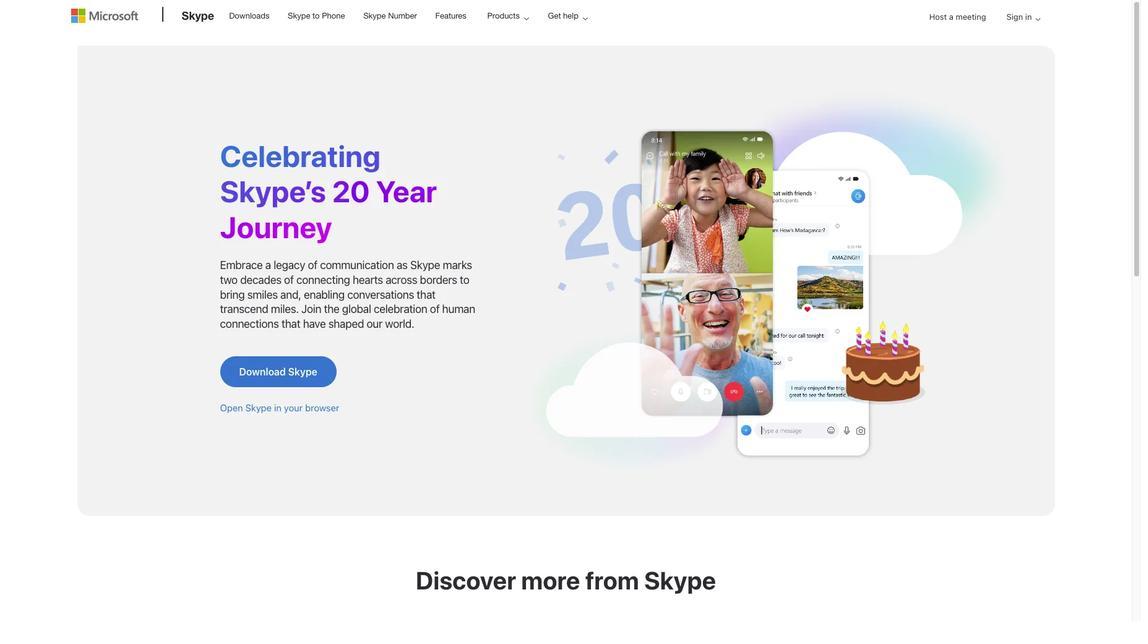 Task type: vqa. For each thing, say whether or not it's contained in the screenshot.
the right calling
no



Task type: describe. For each thing, give the bounding box(es) containing it.
discover
[[416, 566, 516, 595]]

embrace
[[220, 259, 263, 272]]

arrow down image
[[1031, 12, 1046, 27]]

discover more from skype
[[416, 566, 716, 595]]

download
[[239, 367, 286, 378]]

two
[[220, 273, 238, 286]]

0 horizontal spatial that
[[282, 318, 301, 331]]

smiles
[[247, 288, 278, 301]]

0 vertical spatial to
[[313, 11, 320, 20]]

1 vertical spatial of
[[284, 273, 294, 286]]

skype link
[[176, 1, 221, 34]]

a for embrace
[[266, 259, 271, 272]]

0 vertical spatial in
[[1026, 12, 1032, 22]]

conversations
[[347, 288, 414, 301]]

transcend
[[220, 303, 268, 316]]

skype number
[[364, 11, 417, 20]]

host a meeting link
[[920, 1, 997, 33]]

our
[[367, 318, 383, 331]]

journey
[[220, 210, 332, 245]]

number
[[388, 11, 417, 20]]

features link
[[430, 1, 472, 30]]

get help
[[548, 11, 579, 20]]

skype number link
[[358, 1, 423, 30]]

sign
[[1007, 12, 1024, 22]]

host
[[930, 12, 947, 22]]

miles.
[[271, 303, 299, 316]]

skype to phone
[[288, 11, 345, 20]]

skype to phone link
[[282, 1, 351, 30]]

year
[[376, 174, 437, 209]]

to inside embrace a legacy of communication as skype marks two decades of connecting hearts across borders to bring smiles and, enabling conversations that transcend miles. join the global celebration of human connections that have shaped our world.
[[460, 273, 470, 286]]

the
[[324, 303, 340, 316]]

celebrating skype's 20 year journey
[[220, 139, 437, 245]]

browser
[[305, 403, 340, 414]]

20
[[332, 174, 370, 209]]

connections
[[220, 318, 279, 331]]

great video calling with skype image
[[517, 83, 1018, 479]]

skype inside embrace a legacy of communication as skype marks two decades of connecting hearts across borders to bring smiles and, enabling conversations that transcend miles. join the global celebration of human connections that have shaped our world.
[[410, 259, 440, 272]]

open
[[220, 403, 243, 414]]

embrace a legacy of communication as skype marks two decades of connecting hearts across borders to bring smiles and, enabling conversations that transcend miles. join the global celebration of human connections that have shaped our world.
[[220, 259, 475, 331]]

connecting
[[297, 273, 350, 286]]

features
[[436, 11, 467, 20]]

get
[[548, 11, 561, 20]]

download skype
[[239, 367, 318, 378]]



Task type: locate. For each thing, give the bounding box(es) containing it.
communication
[[320, 259, 394, 272]]

host a meeting
[[930, 12, 987, 22]]

of down legacy in the top left of the page
[[284, 273, 294, 286]]

microsoft image
[[71, 9, 138, 23]]

decades
[[240, 273, 282, 286]]

downloads
[[229, 11, 270, 20]]

a up decades
[[266, 259, 271, 272]]

skype's
[[220, 174, 326, 209]]

borders
[[420, 273, 457, 286]]

enabling
[[304, 288, 345, 301]]

1 horizontal spatial to
[[460, 273, 470, 286]]

a right host
[[950, 12, 954, 22]]

that down borders
[[417, 288, 436, 301]]

join
[[302, 303, 321, 316]]

open skype in your browser link
[[220, 403, 340, 414]]

help
[[564, 11, 579, 20]]

a inside embrace a legacy of communication as skype marks two decades of connecting hearts across borders to bring smiles and, enabling conversations that transcend miles. join the global celebration of human connections that have shaped our world.
[[266, 259, 271, 272]]

marks
[[443, 259, 472, 272]]

1 vertical spatial that
[[282, 318, 301, 331]]

1 horizontal spatial that
[[417, 288, 436, 301]]

sign in link
[[997, 1, 1046, 33]]

your
[[284, 403, 303, 414]]

menu bar
[[71, 1, 1062, 65]]

0 horizontal spatial to
[[313, 11, 320, 20]]

to down marks
[[460, 273, 470, 286]]

have
[[303, 318, 326, 331]]

hearts
[[353, 273, 383, 286]]

products button
[[477, 1, 539, 31]]

in right 'sign'
[[1026, 12, 1032, 22]]

that
[[417, 288, 436, 301], [282, 318, 301, 331]]

1 horizontal spatial of
[[308, 259, 318, 272]]

0 vertical spatial of
[[308, 259, 318, 272]]

celebration
[[374, 303, 428, 316]]

to
[[313, 11, 320, 20], [460, 273, 470, 286]]

2 vertical spatial of
[[430, 303, 440, 316]]

1 horizontal spatial a
[[950, 12, 954, 22]]

of
[[308, 259, 318, 272], [284, 273, 294, 286], [430, 303, 440, 316]]

0 vertical spatial a
[[950, 12, 954, 22]]

meeting
[[956, 12, 987, 22]]

1 horizontal spatial in
[[1026, 12, 1032, 22]]

in inside "main content"
[[274, 403, 282, 414]]

of up connecting
[[308, 259, 318, 272]]

world.
[[385, 318, 415, 331]]

more
[[522, 566, 580, 595]]

0 horizontal spatial in
[[274, 403, 282, 414]]

open skype in your browser
[[220, 403, 340, 414]]

that down miles.
[[282, 318, 301, 331]]

celebrating skype's 20 year journey main content
[[0, 40, 1132, 622]]

downloads link
[[224, 1, 275, 30]]

legacy
[[274, 259, 305, 272]]

products
[[488, 11, 520, 20]]

0 vertical spatial that
[[417, 288, 436, 301]]

phone
[[322, 11, 345, 20]]

as
[[397, 259, 408, 272]]

celebrating
[[220, 139, 381, 173]]

bring
[[220, 288, 245, 301]]

and,
[[280, 288, 301, 301]]

1 vertical spatial a
[[266, 259, 271, 272]]

a inside 'link'
[[950, 12, 954, 22]]

of left human
[[430, 303, 440, 316]]

in
[[1026, 12, 1032, 22], [274, 403, 282, 414]]

1 vertical spatial to
[[460, 273, 470, 286]]

a
[[950, 12, 954, 22], [266, 259, 271, 272]]

across
[[386, 273, 418, 286]]

from
[[586, 566, 639, 595]]

menu bar containing host a meeting
[[71, 1, 1062, 65]]

1 vertical spatial in
[[274, 403, 282, 414]]

skype
[[182, 9, 214, 22], [288, 11, 310, 20], [364, 11, 386, 20], [410, 259, 440, 272], [288, 367, 318, 378], [246, 403, 272, 414], [645, 566, 716, 595]]

2 horizontal spatial of
[[430, 303, 440, 316]]

sign in
[[1007, 12, 1032, 22]]

a for host
[[950, 12, 954, 22]]

download skype link
[[220, 357, 337, 388]]

in left your
[[274, 403, 282, 414]]

get help button
[[538, 1, 598, 31]]

global
[[342, 303, 371, 316]]

to left the phone
[[313, 11, 320, 20]]

0 horizontal spatial of
[[284, 273, 294, 286]]

shaped
[[329, 318, 364, 331]]

0 horizontal spatial a
[[266, 259, 271, 272]]

human
[[442, 303, 475, 316]]



